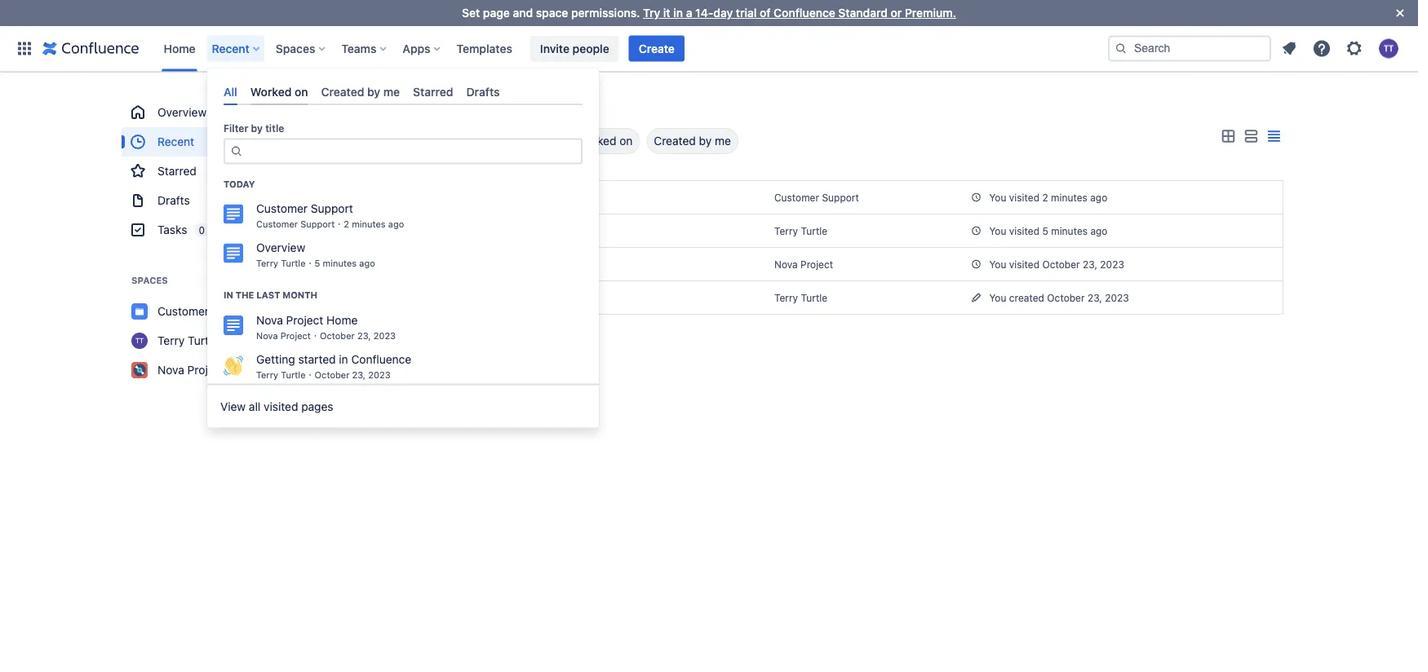 Task type: locate. For each thing, give the bounding box(es) containing it.
0 vertical spatial recent
[[212, 42, 250, 55]]

・ down started
[[306, 370, 315, 380]]

1 vertical spatial home
[[327, 313, 358, 327]]

support
[[822, 192, 859, 203], [311, 202, 353, 216], [300, 219, 335, 230], [212, 305, 254, 318]]

23,
[[1083, 259, 1097, 270], [1088, 292, 1102, 304], [357, 331, 371, 341], [352, 370, 366, 380]]

customer support
[[774, 192, 859, 203], [157, 305, 254, 318]]

confluence
[[774, 6, 835, 20], [351, 353, 411, 366]]

1 vertical spatial customer support
[[157, 305, 254, 318]]

0 vertical spatial created
[[321, 85, 364, 98]]

0 vertical spatial page image
[[357, 224, 370, 237]]

1 horizontal spatial customer support
[[774, 192, 859, 203]]

all left the worked on button
[[536, 134, 549, 148]]

last
[[256, 290, 280, 301]]

month
[[282, 290, 317, 301]]

0 horizontal spatial 5
[[315, 258, 320, 269]]

1 vertical spatial tab list
[[503, 128, 738, 154]]

1 vertical spatial on
[[620, 134, 633, 148]]

on inside button
[[620, 134, 633, 148]]

global element
[[10, 26, 1105, 71]]

0 horizontal spatial spaces
[[131, 275, 168, 286]]

ago up you visited october 23, 2023 on the top right
[[1090, 225, 1108, 237]]

recent right the home link
[[212, 42, 250, 55]]

0 vertical spatial worked on
[[250, 85, 308, 98]]

terry
[[774, 225, 798, 237], [256, 258, 278, 269], [774, 292, 798, 304], [157, 334, 185, 348], [256, 370, 278, 380]]

Search field
[[1108, 35, 1271, 62]]

set
[[462, 6, 480, 20]]

spaces right recent dropdown button
[[276, 42, 315, 55]]

you down you visited 2 minutes ago
[[989, 225, 1006, 237]]

1 vertical spatial me
[[715, 134, 731, 148]]

1 horizontal spatial created by me
[[654, 134, 731, 148]]

1 horizontal spatial confluence
[[774, 6, 835, 20]]

nova project home nova project ・ october 23, 2023
[[256, 313, 396, 341]]

0 vertical spatial starred
[[413, 85, 453, 98]]

tab list
[[217, 78, 589, 105], [503, 128, 738, 154]]

on down spaces popup button
[[295, 85, 308, 98]]

1 horizontal spatial spaces
[[276, 42, 315, 55]]

view all visited pages
[[220, 400, 333, 413]]

all inside button
[[536, 134, 549, 148]]

2023 inside nova project home nova project ・ october 23, 2023
[[373, 331, 396, 341]]

group
[[122, 98, 317, 245]]

unstar this space image
[[295, 335, 308, 348]]

confluence inside getting started in confluence terry turtle ・ october 23, 2023
[[351, 353, 411, 366]]

0 horizontal spatial 2
[[344, 219, 349, 230]]

worked
[[250, 85, 292, 98], [576, 134, 616, 148]]

me inside button
[[715, 134, 731, 148]]

1 vertical spatial worked on
[[576, 134, 633, 148]]

on
[[295, 85, 308, 98], [620, 134, 633, 148]]

1 vertical spatial nova project link
[[122, 356, 317, 385]]

october up getting started in confluence terry turtle ・ october 23, 2023
[[320, 331, 355, 341]]

2023 up getting started in confluence terry turtle ・ october 23, 2023
[[373, 331, 396, 341]]

minutes inside the customer support customer support ・ 2 minutes ago
[[352, 219, 386, 230]]

1 horizontal spatial drafts
[[466, 85, 500, 98]]

・ right unstar this space icon
[[311, 331, 320, 341]]

overview up recent link
[[157, 106, 207, 119]]

2 vertical spatial terry turtle
[[157, 334, 218, 348]]

you up you visited 5 minutes ago
[[989, 192, 1006, 203]]

settings icon image
[[1345, 39, 1364, 58]]

2023
[[1100, 259, 1124, 270], [1105, 292, 1129, 304], [373, 331, 396, 341], [368, 370, 391, 380]]

2 vertical spatial recent
[[157, 135, 194, 149]]

visited
[[1009, 192, 1040, 203], [1009, 225, 1040, 237], [1009, 259, 1040, 270], [264, 400, 298, 413]]

and
[[513, 6, 533, 20]]

nova
[[774, 259, 798, 270], [256, 313, 283, 327], [256, 331, 278, 341], [157, 364, 184, 377]]

2 horizontal spatial by
[[699, 134, 712, 148]]

0 horizontal spatial overview
[[157, 106, 207, 119]]

worked up 'title'
[[250, 85, 292, 98]]

2 up terry turtle ・ 5 minutes ago
[[344, 219, 349, 230]]

page image
[[357, 224, 370, 237], [357, 258, 370, 271]]

all
[[224, 85, 237, 98], [536, 134, 549, 148]]

:wave: image
[[224, 356, 243, 376], [224, 356, 243, 376]]

0 vertical spatial customer support link
[[774, 192, 859, 203]]

all up 'filter'
[[224, 85, 237, 98]]

2 up you visited 5 minutes ago
[[1042, 192, 1048, 203]]

ago up you visited 5 minutes ago
[[1090, 192, 1108, 203]]

1 vertical spatial customer support link
[[122, 297, 317, 326]]

0 horizontal spatial worked
[[250, 85, 292, 98]]

on left created by me button
[[620, 134, 633, 148]]

5
[[1042, 225, 1048, 237], [315, 258, 320, 269]]

drafts up tasks
[[157, 194, 190, 207]]

nova project
[[774, 259, 833, 270], [157, 364, 225, 377]]

terry turtle
[[774, 225, 828, 237], [774, 292, 828, 304], [157, 334, 218, 348]]

4 you from the top
[[989, 292, 1006, 304]]

minutes up you visited october 23, 2023 on the top right
[[1051, 225, 1088, 237]]

recent down the teams "dropdown button"
[[344, 101, 383, 112]]

worked on
[[250, 85, 308, 98], [576, 134, 633, 148]]

in the last month
[[224, 290, 317, 301]]

getting started in confluence terry turtle ・ october 23, 2023
[[256, 353, 411, 380]]

2 you from the top
[[989, 225, 1006, 237]]

ago
[[1090, 192, 1108, 203], [388, 219, 404, 230], [1090, 225, 1108, 237], [359, 258, 375, 269]]

try
[[643, 6, 660, 20]]

started
[[298, 353, 336, 366]]

minutes
[[1051, 192, 1088, 203], [352, 219, 386, 230], [1051, 225, 1088, 237], [323, 258, 357, 269]]

visited down you visited 2 minutes ago
[[1009, 225, 1040, 237]]

filter by title
[[224, 123, 284, 134]]

23, up getting started in confluence terry turtle ・ october 23, 2023
[[357, 331, 371, 341]]

0 vertical spatial all
[[224, 85, 237, 98]]

all button
[[523, 128, 562, 154]]

1 horizontal spatial 5
[[1042, 225, 1048, 237]]

drafts
[[466, 85, 500, 98], [157, 194, 190, 207]]

october down started
[[315, 370, 350, 380]]

recent
[[212, 42, 250, 55], [344, 101, 383, 112], [157, 135, 194, 149]]

0 horizontal spatial in
[[339, 353, 348, 366]]

me
[[383, 85, 400, 98], [715, 134, 731, 148]]

1 horizontal spatial in
[[673, 6, 683, 20]]

overview up terry turtle ・ 5 minutes ago
[[256, 241, 305, 255]]

・ inside nova project home nova project ・ october 23, 2023
[[311, 331, 320, 341]]

search image
[[1115, 42, 1128, 55]]

1 vertical spatial created
[[654, 134, 696, 148]]

1 horizontal spatial nova project link
[[774, 259, 833, 270]]

created right the worked on button
[[654, 134, 696, 148]]

in left a
[[673, 6, 683, 20]]

try it in a 14-day trial of confluence standard or premium. link
[[643, 6, 956, 20]]

visited up you visited 5 minutes ago
[[1009, 192, 1040, 203]]

customer support link
[[774, 192, 859, 203], [122, 297, 317, 326]]

invite
[[540, 42, 570, 55]]

0 horizontal spatial confluence
[[351, 353, 411, 366]]

0 vertical spatial tab list
[[217, 78, 589, 105]]

confluence image
[[42, 39, 139, 58], [42, 39, 139, 58]]

1 page image from the top
[[357, 224, 370, 237]]

in inside getting started in confluence terry turtle ・ october 23, 2023
[[339, 353, 348, 366]]

spaces
[[276, 42, 315, 55], [131, 275, 168, 286]]

0 horizontal spatial customer support
[[157, 305, 254, 318]]

ago down filter by title text field
[[388, 219, 404, 230]]

minutes up terry turtle ・ 5 minutes ago
[[352, 219, 386, 230]]

teams button
[[336, 35, 393, 62]]

2
[[1042, 192, 1048, 203], [344, 219, 349, 230]]

ago inside the customer support customer support ・ 2 minutes ago
[[388, 219, 404, 230]]

0 horizontal spatial nova project link
[[122, 356, 317, 385]]

0 horizontal spatial all
[[224, 85, 237, 98]]

1 horizontal spatial recent
[[212, 42, 250, 55]]

0 vertical spatial nova project link
[[774, 259, 833, 270]]

1 horizontal spatial created
[[654, 134, 696, 148]]

1 vertical spatial all
[[536, 134, 549, 148]]

worked inside button
[[576, 134, 616, 148]]

banner
[[0, 26, 1418, 72]]

1 horizontal spatial customer support link
[[774, 192, 859, 203]]

1 vertical spatial recent
[[344, 101, 383, 112]]

2023 up 'you created october 23, 2023'
[[1100, 259, 1124, 270]]

created inside created by me button
[[654, 134, 696, 148]]

0 horizontal spatial starred
[[157, 164, 197, 178]]

page image up terry turtle ・ 5 minutes ago
[[357, 224, 370, 237]]

create link
[[629, 35, 684, 62]]

visited for 2 minutes ago
[[1009, 192, 1040, 203]]

1 vertical spatial in
[[339, 353, 348, 366]]

overview
[[157, 106, 207, 119], [384, 223, 440, 239], [256, 241, 305, 255]]

1 vertical spatial confluence
[[351, 353, 411, 366]]

turtle inside today element
[[281, 258, 306, 269]]

today element
[[207, 198, 599, 273]]

1 horizontal spatial home
[[327, 313, 358, 327]]

0 vertical spatial spaces
[[276, 42, 315, 55]]

1 vertical spatial terry turtle link
[[774, 292, 828, 304]]

5 up month on the left
[[315, 258, 320, 269]]

recent down overview link
[[157, 135, 194, 149]]

3 you from the top
[[989, 259, 1006, 270]]

worked on up 'title'
[[250, 85, 308, 98]]

2 page image from the top
[[357, 258, 370, 271]]

of
[[760, 6, 771, 20]]

1 horizontal spatial overview
[[256, 241, 305, 255]]

1 horizontal spatial me
[[715, 134, 731, 148]]

1 vertical spatial starred
[[157, 164, 197, 178]]

・
[[335, 219, 344, 230], [306, 258, 315, 269], [311, 331, 320, 341], [306, 370, 315, 380]]

home right unstar this space image
[[327, 313, 358, 327]]

spaces button
[[271, 35, 332, 62]]

worked on right all button
[[576, 134, 633, 148]]

terry turtle link
[[774, 225, 828, 237], [774, 292, 828, 304], [122, 326, 317, 356]]

you
[[989, 192, 1006, 203], [989, 225, 1006, 237], [989, 259, 1006, 270], [989, 292, 1006, 304]]

1 horizontal spatial all
[[536, 134, 549, 148]]

page image for terry
[[357, 224, 370, 237]]

spaces down tasks
[[131, 275, 168, 286]]

2 vertical spatial overview
[[256, 241, 305, 255]]

you visited 2 minutes ago
[[989, 192, 1108, 203]]

・ up create a space icon
[[306, 258, 315, 269]]

page image down the customer support customer support ・ 2 minutes ago
[[357, 258, 370, 271]]

created down teams
[[321, 85, 364, 98]]

confluence up view all visited pages link
[[351, 353, 411, 366]]

0 horizontal spatial by
[[251, 123, 263, 134]]

・ up terry turtle ・ 5 minutes ago
[[335, 219, 344, 230]]

overview down filter by title text field
[[384, 223, 440, 239]]

23, up view all visited pages link
[[352, 370, 366, 380]]

0 vertical spatial home
[[164, 42, 195, 55]]

in right started
[[339, 353, 348, 366]]

compact list image
[[1264, 127, 1284, 146]]

drafts down "templates" link
[[466, 85, 500, 98]]

1 horizontal spatial worked
[[576, 134, 616, 148]]

cards image
[[1218, 127, 1238, 146]]

23, inside getting started in confluence terry turtle ・ october 23, 2023
[[352, 370, 366, 380]]

1 vertical spatial drafts
[[157, 194, 190, 207]]

by
[[367, 85, 380, 98], [251, 123, 263, 134], [699, 134, 712, 148]]

0 horizontal spatial home
[[164, 42, 195, 55]]

close image
[[1390, 3, 1410, 23]]

0 vertical spatial drafts
[[466, 85, 500, 98]]

2 vertical spatial terry turtle link
[[122, 326, 317, 356]]

1 vertical spatial nova project
[[157, 364, 225, 377]]

recent link
[[122, 127, 317, 157]]

0 vertical spatial overview
[[157, 106, 207, 119]]

created
[[321, 85, 364, 98], [654, 134, 696, 148]]

1 vertical spatial created by me
[[654, 134, 731, 148]]

terry inside today element
[[256, 258, 278, 269]]

create
[[639, 42, 675, 55]]

nova project link
[[774, 259, 833, 270], [122, 356, 317, 385]]

0 horizontal spatial customer support link
[[122, 297, 317, 326]]

templates link
[[452, 35, 517, 62]]

0 horizontal spatial on
[[295, 85, 308, 98]]

1 horizontal spatial on
[[620, 134, 633, 148]]

turtle
[[801, 225, 828, 237], [281, 258, 306, 269], [801, 292, 828, 304], [188, 334, 218, 348], [281, 370, 306, 380]]

visited for 5 minutes ago
[[1009, 225, 1040, 237]]

1 vertical spatial 5
[[315, 258, 320, 269]]

2 horizontal spatial overview
[[384, 223, 440, 239]]

2 horizontal spatial recent
[[344, 101, 383, 112]]

1 horizontal spatial nova project
[[774, 259, 833, 270]]

in
[[673, 6, 683, 20], [339, 353, 348, 366]]

home left recent dropdown button
[[164, 42, 195, 55]]

visited up "created"
[[1009, 259, 1040, 270]]

terry turtle ・ 5 minutes ago
[[256, 258, 375, 269]]

it
[[663, 6, 670, 20]]

created by me
[[321, 85, 400, 98], [654, 134, 731, 148]]

view all visited pages link
[[207, 391, 599, 423]]

1 horizontal spatial worked on
[[576, 134, 633, 148]]

1 horizontal spatial starred
[[413, 85, 453, 98]]

people
[[573, 42, 609, 55]]

october
[[1042, 259, 1080, 270], [1047, 292, 1085, 304], [320, 331, 355, 341], [315, 370, 350, 380]]

2023 up view all visited pages link
[[368, 370, 391, 380]]

you down you visited 5 minutes ago
[[989, 259, 1006, 270]]

1 vertical spatial spaces
[[131, 275, 168, 286]]

5 down you visited 2 minutes ago
[[1042, 225, 1048, 237]]

0 vertical spatial nova project
[[774, 259, 833, 270]]

invite people button
[[530, 35, 619, 62]]

0 horizontal spatial created by me
[[321, 85, 400, 98]]

worked on inside button
[[576, 134, 633, 148]]

minutes up you visited 5 minutes ago
[[1051, 192, 1088, 203]]

you left "created"
[[989, 292, 1006, 304]]

starred
[[413, 85, 453, 98], [157, 164, 197, 178]]

1 you from the top
[[989, 192, 1006, 203]]

customer
[[774, 192, 819, 203], [256, 202, 308, 216], [256, 219, 298, 230], [157, 305, 209, 318]]

0 vertical spatial me
[[383, 85, 400, 98]]

you for you visited 2 minutes ago
[[989, 192, 1006, 203]]

1 vertical spatial 2
[[344, 219, 349, 230]]

1 vertical spatial page image
[[357, 258, 370, 271]]

trial
[[736, 6, 757, 20]]

starred down recent link
[[157, 164, 197, 178]]

customer support customer support ・ 2 minutes ago
[[256, 202, 404, 230]]

worked right all button
[[576, 134, 616, 148]]

1 vertical spatial worked
[[576, 134, 616, 148]]

1 vertical spatial overview
[[384, 223, 440, 239]]

0 vertical spatial 2
[[1042, 192, 1048, 203]]

2023 inside getting started in confluence terry turtle ・ october 23, 2023
[[368, 370, 391, 380]]

you visited october 23, 2023
[[989, 259, 1124, 270]]

1 vertical spatial terry turtle
[[774, 292, 828, 304]]

getting
[[256, 353, 295, 366]]

confluence right of
[[774, 6, 835, 20]]

spaces inside popup button
[[276, 42, 315, 55]]

starred down the apps popup button
[[413, 85, 453, 98]]



Task type: vqa. For each thing, say whether or not it's contained in the screenshot.
the topmost "Home"
yes



Task type: describe. For each thing, give the bounding box(es) containing it.
overview link
[[122, 98, 317, 127]]

starred link
[[122, 157, 317, 186]]

terry inside getting started in confluence terry turtle ・ october 23, 2023
[[256, 370, 278, 380]]

group containing overview
[[122, 98, 317, 245]]

list image
[[1241, 127, 1261, 146]]

created by me inside button
[[654, 134, 731, 148]]

drafts inside tab list
[[466, 85, 500, 98]]

banner containing home
[[0, 26, 1418, 72]]

page
[[483, 6, 510, 20]]

0 vertical spatial customer support
[[774, 192, 859, 203]]

october inside getting started in confluence terry turtle ・ october 23, 2023
[[315, 370, 350, 380]]

tasks
[[157, 223, 187, 237]]

・ inside getting started in confluence terry turtle ・ october 23, 2023
[[306, 370, 315, 380]]

filter
[[224, 123, 248, 134]]

invite people
[[540, 42, 609, 55]]

page image for nova
[[357, 258, 370, 271]]

unstar this space image
[[295, 305, 308, 318]]

by inside created by me button
[[699, 134, 712, 148]]

0 horizontal spatial drafts
[[157, 194, 190, 207]]

0 horizontal spatial created
[[321, 85, 364, 98]]

set page and space permissions. try it in a 14-day trial of confluence standard or premium.
[[462, 6, 956, 20]]

home inside nova project home nova project ・ october 23, 2023
[[327, 313, 358, 327]]

23, down you visited october 23, 2023 on the top right
[[1088, 292, 1102, 304]]

Filter by title text field
[[248, 140, 571, 163]]

0 horizontal spatial worked on
[[250, 85, 308, 98]]

0 vertical spatial terry turtle
[[774, 225, 828, 237]]

in
[[224, 290, 233, 301]]

1 horizontal spatial by
[[367, 85, 380, 98]]

you for you visited 5 minutes ago
[[989, 225, 1006, 237]]

templates
[[457, 42, 512, 55]]

home link
[[159, 35, 200, 62]]

apps
[[403, 42, 430, 55]]

0
[[199, 224, 205, 236]]

5 inside today element
[[315, 258, 320, 269]]

minutes down the customer support customer support ・ 2 minutes ago
[[323, 258, 357, 269]]

0 horizontal spatial nova project
[[157, 364, 225, 377]]

home inside the global element
[[164, 42, 195, 55]]

standard
[[838, 6, 888, 20]]

created by me button
[[647, 128, 738, 154]]

all
[[249, 400, 261, 413]]

・ inside the customer support customer support ・ 2 minutes ago
[[335, 219, 344, 230]]

a
[[686, 6, 692, 20]]

0 horizontal spatial recent
[[157, 135, 194, 149]]

view
[[220, 400, 246, 413]]

2 inside the customer support customer support ・ 2 minutes ago
[[344, 219, 349, 230]]

apps button
[[398, 35, 447, 62]]

recent inside dropdown button
[[212, 42, 250, 55]]

your profile and preferences image
[[1379, 39, 1399, 58]]

you for you visited october 23, 2023
[[989, 259, 1006, 270]]

overview inside today element
[[256, 241, 305, 255]]

0 vertical spatial worked
[[250, 85, 292, 98]]

0 horizontal spatial me
[[383, 85, 400, 98]]

or
[[891, 6, 902, 20]]

14-
[[695, 6, 713, 20]]

day
[[713, 6, 733, 20]]

ago down the customer support customer support ・ 2 minutes ago
[[359, 258, 375, 269]]

teams
[[341, 42, 376, 55]]

0 vertical spatial on
[[295, 85, 308, 98]]

create a space image
[[291, 271, 311, 290]]

help icon image
[[1312, 39, 1332, 58]]

recent button
[[207, 35, 266, 62]]

2023 down you visited october 23, 2023 on the top right
[[1105, 292, 1129, 304]]

in the last month element
[[207, 309, 599, 384]]

october up 'you created october 23, 2023'
[[1042, 259, 1080, 270]]

you visited 5 minutes ago
[[989, 225, 1108, 237]]

pages
[[301, 400, 333, 413]]

0 vertical spatial 5
[[1042, 225, 1048, 237]]

Filter by title field
[[365, 130, 502, 153]]

0 vertical spatial confluence
[[774, 6, 835, 20]]

created
[[1009, 292, 1044, 304]]

you created october 23, 2023
[[989, 292, 1129, 304]]

visited right all
[[264, 400, 298, 413]]

visited for october 23, 2023
[[1009, 259, 1040, 270]]

1 horizontal spatial 2
[[1042, 192, 1048, 203]]

today
[[224, 179, 255, 189]]

title
[[265, 123, 284, 134]]

0 vertical spatial terry turtle link
[[774, 225, 828, 237]]

drafts link
[[122, 186, 317, 215]]

you for you created october 23, 2023
[[989, 292, 1006, 304]]

october down you visited october 23, 2023 on the top right
[[1047, 292, 1085, 304]]

appswitcher icon image
[[15, 39, 34, 58]]

notification icon image
[[1279, 39, 1299, 58]]

space
[[536, 6, 568, 20]]

starred inside tab list
[[413, 85, 453, 98]]

worked on button
[[569, 128, 640, 154]]

the
[[236, 290, 254, 301]]

0 vertical spatial created by me
[[321, 85, 400, 98]]

permissions.
[[571, 6, 640, 20]]

premium.
[[905, 6, 956, 20]]

23, inside nova project home nova project ・ october 23, 2023
[[357, 331, 371, 341]]

0 vertical spatial in
[[673, 6, 683, 20]]

turtle inside getting started in confluence terry turtle ・ october 23, 2023
[[281, 370, 306, 380]]

all for the top tab list
[[224, 85, 237, 98]]

all for all button
[[536, 134, 549, 148]]

23, up 'you created october 23, 2023'
[[1083, 259, 1097, 270]]

october inside nova project home nova project ・ october 23, 2023
[[320, 331, 355, 341]]



